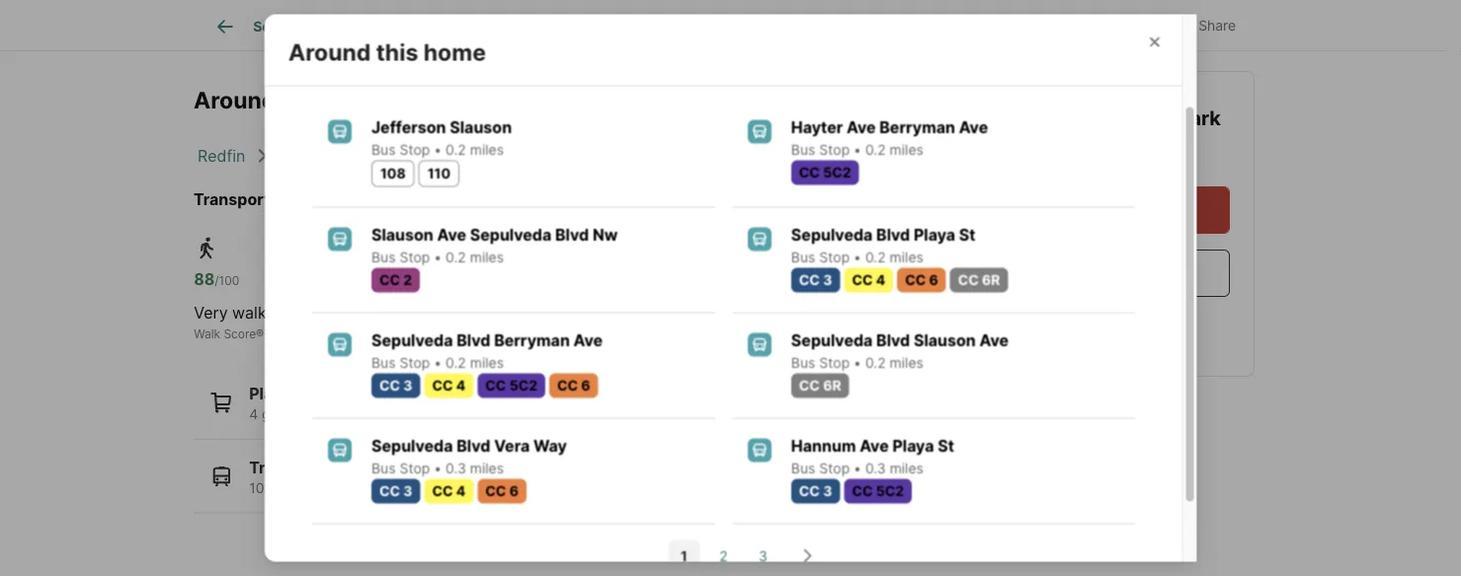 Task type: vqa. For each thing, say whether or not it's contained in the screenshot.
Slauson to the middle
yes



Task type: locate. For each thing, give the bounding box(es) containing it.
slauson ave sepulveda blvd nw bus stop • 0.2 miles cc 2
[[371, 226, 617, 289]]

2 up good
[[403, 272, 412, 289]]

cc 3 for sepulveda blvd playa st
[[799, 272, 832, 289]]

1 horizontal spatial around
[[288, 38, 370, 66]]

bus image for jefferson slauson
[[327, 120, 351, 144]]

1 horizontal spatial 0.3
[[865, 461, 885, 478]]

slauson up '53'
[[371, 226, 433, 245]]

st inside sepulveda blvd playa st bus stop • 0.2 miles
[[958, 226, 975, 245]]

bus inside slauson ave sepulveda blvd nw bus stop • 0.2 miles cc 2
[[371, 250, 395, 266]]

tab
[[320, 3, 422, 50], [422, 3, 493, 50], [493, 3, 597, 50], [597, 3, 688, 50], [688, 3, 847, 50]]

blvd down "transit"
[[456, 332, 490, 351]]

1 horizontal spatial park
[[1177, 106, 1221, 130]]

1 horizontal spatial ®
[[477, 327, 485, 342]]

2 inside button
[[719, 548, 727, 565]]

0 vertical spatial cc 4
[[851, 272, 885, 289]]

0 vertical spatial dr
[[483, 86, 508, 114]]

0 vertical spatial 2
[[403, 272, 412, 289]]

transit down good
[[403, 327, 442, 342]]

berryman
[[879, 118, 955, 137], [494, 332, 569, 351]]

0.2 inside hayter ave berryman ave bus stop • 0.2 miles cc 5c2
[[865, 142, 885, 159]]

• inside sepulveda blvd berryman ave bus stop • 0.2 miles
[[433, 355, 441, 372]]

bus inside sepulveda blvd berryman ave bus stop • 0.2 miles
[[371, 355, 395, 372]]

2 horizontal spatial 2
[[719, 548, 727, 565]]

redfin link
[[198, 146, 245, 166]]

park down 19
[[427, 86, 477, 114]]

0.2 for sepulveda blvd slauson ave
[[865, 355, 885, 372]]

culver up 'tour'
[[1109, 106, 1173, 130]]

bus for hannum ave playa st
[[791, 461, 815, 478]]

0.3 inside hannum ave playa st bus stop • 0.3 miles
[[865, 461, 885, 478]]

st up cc 6r
[[958, 226, 975, 245]]

ave
[[846, 118, 875, 137], [958, 118, 988, 137], [437, 226, 466, 245], [573, 332, 602, 351], [979, 332, 1008, 351], [859, 437, 888, 456]]

0.3 inside 'sepulveda blvd vera way bus stop • 0.3 miles'
[[445, 461, 466, 478]]

0 horizontal spatial 6
[[509, 484, 518, 500]]

bus image
[[747, 228, 771, 252], [747, 333, 771, 357], [747, 439, 771, 463]]

• inside hannum ave playa st bus stop • 0.3 miles
[[853, 461, 861, 478]]

slauson down cc 6r
[[913, 332, 975, 351]]

1 vertical spatial bus image
[[747, 333, 771, 357]]

request a tour
[[1043, 201, 1155, 220]]

/100 inside 88 /100
[[215, 274, 239, 289]]

berryman down "transit"
[[494, 332, 569, 351]]

sepulveda blvd vera way bus stop • 0.3 miles
[[371, 437, 566, 478]]

score inside very walkable walk score ®
[[224, 327, 256, 342]]

cc 4 up "parks"
[[432, 378, 465, 395]]

score inside bikeable bike score
[[628, 327, 660, 342]]

• for hayter ave berryman ave
[[853, 142, 861, 159]]

2 horizontal spatial 5c2
[[875, 484, 903, 500]]

2 vertical spatial cc 4
[[432, 484, 465, 500]]

1 horizontal spatial score
[[445, 327, 477, 342]]

0 horizontal spatial 2
[[403, 272, 412, 289]]

score down 'bikeable'
[[628, 327, 660, 342]]

1 horizontal spatial cc 6
[[557, 378, 590, 395]]

very walkable walk score ®
[[194, 304, 298, 342]]

1 horizontal spatial 2
[[433, 407, 441, 424]]

cc 6
[[905, 272, 938, 289], [557, 378, 590, 395], [485, 484, 518, 500]]

stop for sepulveda blvd berryman ave
[[399, 355, 430, 372]]

5c2,
[[476, 480, 507, 497]]

4 for sepulveda blvd berryman ave
[[456, 378, 465, 395]]

1 horizontal spatial 6r
[[823, 378, 841, 395]]

blvd for sepulveda blvd berryman ave
[[456, 332, 490, 351]]

cc 3 right 2,
[[379, 484, 412, 500]]

1 vertical spatial slauson
[[371, 226, 433, 245]]

sepulveda
[[469, 226, 551, 245], [791, 226, 872, 245], [371, 332, 452, 351], [791, 332, 872, 351], [371, 437, 452, 456]]

• inside sepulveda blvd slauson ave bus stop • 0.2 miles cc 6r
[[853, 355, 861, 372]]

3 inside button
[[758, 548, 767, 565]]

1 vertical spatial 2
[[433, 407, 441, 424]]

blvd down hayter ave berryman ave bus stop • 0.2 miles cc 5c2
[[876, 226, 910, 245]]

list box inside around this home 'dialog'
[[304, 44, 1142, 85]]

stop inside hayter ave berryman ave bus stop • 0.2 miles cc 5c2
[[819, 142, 849, 159]]

0 vertical spatial 6
[[929, 272, 938, 289]]

4
[[875, 272, 885, 289], [456, 378, 465, 395], [249, 407, 258, 424], [456, 484, 465, 500]]

bus
[[390, 59, 414, 76], [371, 142, 395, 159], [791, 142, 815, 159], [371, 250, 395, 266], [791, 250, 815, 266], [371, 355, 395, 372], [791, 355, 815, 372], [371, 461, 395, 478], [791, 461, 815, 478]]

5c2 down hayter
[[823, 165, 851, 181]]

0 vertical spatial 5c2
[[823, 165, 851, 181]]

• inside 'sepulveda blvd vera way bus stop • 0.3 miles'
[[433, 461, 441, 478]]

1 horizontal spatial dr
[[968, 136, 991, 160]]

88
[[194, 270, 215, 290]]

cc 3 down sepulveda blvd playa st bus stop • 0.2 miles
[[799, 272, 832, 289]]

cc 5c2
[[485, 378, 537, 395], [851, 484, 903, 500]]

sepulveda for sepulveda blvd slauson ave
[[791, 332, 872, 351]]

cc 3
[[799, 272, 832, 289], [379, 378, 412, 395], [379, 484, 412, 500], [799, 484, 832, 500]]

5c2
[[823, 165, 851, 181], [509, 378, 537, 395], [875, 484, 903, 500]]

stop inside sepulveda blvd playa st bus stop • 0.2 miles
[[819, 250, 849, 266]]

cc 5c2 down sepulveda blvd berryman ave bus stop • 0.2 miles
[[485, 378, 537, 395]]

0 horizontal spatial /100
[[215, 274, 239, 289]]

around up around 11471 culver park dr
[[288, 38, 370, 66]]

2 vertical spatial 6
[[509, 484, 518, 500]]

1
[[680, 548, 687, 565]]

4 up "parks"
[[456, 378, 465, 395]]

around for around this home
[[288, 38, 370, 66]]

miles inside hayter ave berryman ave bus stop • 0.2 miles cc 5c2
[[889, 142, 923, 159]]

score down "transit"
[[445, 327, 477, 342]]

request a tour button
[[968, 187, 1230, 234]]

dr
[[483, 86, 508, 114], [968, 136, 991, 160]]

0.2 inside sepulveda blvd slauson ave bus stop • 0.2 miles cc 6r
[[865, 355, 885, 372]]

5c2 down hannum ave playa st bus stop • 0.3 miles
[[875, 484, 903, 500]]

bus image down california link
[[327, 228, 351, 252]]

around inside 'dialog'
[[288, 38, 370, 66]]

/100
[[215, 274, 239, 289], [424, 274, 449, 289]]

playa for blvd
[[913, 226, 955, 245]]

cc 4 down sepulveda blvd playa st bus stop • 0.2 miles
[[851, 272, 885, 289]]

0.3 for ave
[[865, 461, 885, 478]]

blvd for sepulveda blvd vera way
[[456, 437, 490, 456]]

stop inside sepulveda blvd berryman ave bus stop • 0.2 miles
[[399, 355, 430, 372]]

1 horizontal spatial transit
[[403, 327, 442, 342]]

hannum ave playa st bus stop • 0.3 miles
[[791, 437, 954, 478]]

transit inside transit 108, 110, 14, cc 2, cc 3, cc 4, cc 5c2, cc 6, cc 6r
[[249, 459, 303, 478]]

cc 4 for vera
[[432, 484, 465, 500]]

0 vertical spatial st
[[958, 226, 975, 245]]

2 vertical spatial 5c2
[[875, 484, 903, 500]]

® down "transit"
[[477, 327, 485, 342]]

2 horizontal spatial cc 6
[[905, 272, 938, 289]]

0.2 inside "jefferson slauson bus stop • 0.2 miles"
[[445, 142, 466, 159]]

1 score from the left
[[224, 327, 256, 342]]

0.3
[[445, 461, 466, 478], [865, 461, 885, 478]]

bus image for slauson ave sepulveda blvd nw
[[327, 228, 351, 252]]

0 horizontal spatial dr
[[483, 86, 508, 114]]

6r
[[981, 272, 1000, 289], [823, 378, 841, 395], [575, 480, 592, 497]]

dr inside 11471 culver park dr
[[968, 136, 991, 160]]

1 vertical spatial transit
[[249, 459, 303, 478]]

playa inside sepulveda blvd playa st bus stop • 0.2 miles
[[913, 226, 955, 245]]

2 vertical spatial slauson
[[913, 332, 975, 351]]

0.2 inside slauson ave sepulveda blvd nw bus stop • 0.2 miles cc 2
[[445, 250, 466, 266]]

cc 6 down sepulveda blvd playa st bus stop • 0.2 miles
[[905, 272, 938, 289]]

park inside 11471 culver park dr
[[1177, 106, 1221, 130]]

transportation
[[194, 190, 309, 209]]

0.2 inside sepulveda blvd berryman ave bus stop • 0.2 miles
[[445, 355, 466, 372]]

miles inside sepulveda blvd berryman ave bus stop • 0.2 miles
[[469, 355, 503, 372]]

playa down hayter ave berryman ave bus stop • 0.2 miles cc 5c2
[[913, 226, 955, 245]]

playa inside hannum ave playa st bus stop • 0.3 miles
[[892, 437, 934, 456]]

slauson up city
[[449, 118, 511, 137]]

0 horizontal spatial park
[[427, 86, 477, 114]]

1 vertical spatial st
[[937, 437, 954, 456]]

19
[[425, 61, 438, 75]]

1 vertical spatial 5c2
[[509, 378, 537, 395]]

bus image down 27
[[327, 439, 351, 463]]

53 /100
[[403, 270, 449, 290]]

2,
[[356, 480, 368, 497]]

0 horizontal spatial st
[[937, 437, 954, 456]]

2 horizontal spatial score
[[628, 327, 660, 342]]

way
[[533, 437, 566, 456]]

transit
[[403, 327, 442, 342], [249, 459, 303, 478]]

• inside sepulveda blvd playa st bus stop • 0.2 miles
[[853, 250, 861, 266]]

2 bus image from the top
[[747, 333, 771, 357]]

score
[[224, 327, 256, 342], [445, 327, 477, 342], [628, 327, 660, 342]]

cc 4
[[851, 272, 885, 289], [432, 378, 465, 395], [432, 484, 465, 500]]

90230 link
[[493, 146, 542, 166]]

4 down places
[[249, 407, 258, 424]]

1 ® from the left
[[256, 327, 264, 342]]

score inside good transit transit score ®
[[445, 327, 477, 342]]

culver down "jefferson"
[[379, 146, 427, 166]]

2 0.3 from the left
[[865, 461, 885, 478]]

1 horizontal spatial st
[[958, 226, 975, 245]]

2 horizontal spatial slauson
[[913, 332, 975, 351]]

/100 up very
[[215, 274, 239, 289]]

0 horizontal spatial score
[[224, 327, 256, 342]]

walkable
[[232, 304, 298, 323]]

® inside good transit transit score ®
[[477, 327, 485, 342]]

blvd down "parks"
[[456, 437, 490, 456]]

4,
[[436, 480, 448, 497]]

1 vertical spatial playa
[[892, 437, 934, 456]]

dr up 90230
[[483, 86, 508, 114]]

1 horizontal spatial 11471
[[1050, 106, 1105, 130]]

cc 5c2 down hannum ave playa st bus stop • 0.3 miles
[[851, 484, 903, 500]]

stop for hannum ave playa st
[[819, 461, 849, 478]]

11471 down all
[[281, 86, 343, 114]]

2 /100 from the left
[[424, 274, 449, 289]]

jefferson
[[371, 118, 446, 137]]

®
[[256, 327, 264, 342], [477, 327, 485, 342]]

• for sepulveda blvd playa st
[[853, 250, 861, 266]]

1 vertical spatial berryman
[[494, 332, 569, 351]]

0 vertical spatial cc 6
[[905, 272, 938, 289]]

bus inside hayter ave berryman ave bus stop • 0.2 miles cc 5c2
[[791, 142, 815, 159]]

0 vertical spatial playa
[[913, 226, 955, 245]]

5 tab from the left
[[688, 3, 847, 50]]

•
[[433, 142, 441, 159], [853, 142, 861, 159], [433, 250, 441, 266], [853, 250, 861, 266], [433, 355, 441, 372], [853, 355, 861, 372], [433, 461, 441, 478], [853, 461, 861, 478]]

slauson inside sepulveda blvd slauson ave bus stop • 0.2 miles cc 6r
[[913, 332, 975, 351]]

0 horizontal spatial 5c2
[[509, 378, 537, 395]]

bus image for sepulveda blvd vera way
[[327, 439, 351, 463]]

bus inside hannum ave playa st bus stop • 0.3 miles
[[791, 461, 815, 478]]

miles inside 'sepulveda blvd vera way bus stop • 0.3 miles'
[[470, 461, 503, 478]]

2 horizontal spatial 6
[[929, 272, 938, 289]]

/100 up good
[[424, 274, 449, 289]]

sepulveda for sepulveda blvd vera way
[[371, 437, 452, 456]]

bus for sepulveda blvd playa st
[[791, 250, 815, 266]]

/100 inside the 53 /100
[[424, 274, 449, 289]]

tab list
[[288, 0, 1158, 20]]

sepulveda inside 'sepulveda blvd vera way bus stop • 0.3 miles'
[[371, 437, 452, 456]]

0 horizontal spatial cc 6
[[485, 484, 518, 500]]

® for transit
[[477, 327, 485, 342]]

sepulveda inside slauson ave sepulveda blvd nw bus stop • 0.2 miles cc 2
[[469, 226, 551, 245]]

california
[[277, 146, 347, 166]]

1 vertical spatial 6r
[[823, 378, 841, 395]]

bus image for sepulveda blvd slauson ave
[[747, 333, 771, 357]]

miles inside sepulveda blvd slauson ave bus stop • 0.2 miles cc 6r
[[889, 355, 923, 372]]

bus for hayter ave berryman ave
[[791, 142, 815, 159]]

playa down sepulveda blvd slauson ave bus stop • 0.2 miles cc 6r
[[892, 437, 934, 456]]

11471 culver park dr
[[968, 106, 1221, 160]]

blvd inside sepulveda blvd berryman ave bus stop • 0.2 miles
[[456, 332, 490, 351]]

blvd left nw
[[555, 226, 588, 245]]

sepulveda inside sepulveda blvd slauson ave bus stop • 0.2 miles cc 6r
[[791, 332, 872, 351]]

0.2 for hayter ave berryman ave
[[865, 142, 885, 159]]

0 horizontal spatial 6r
[[575, 480, 592, 497]]

share
[[1199, 17, 1236, 34]]

0 horizontal spatial 0.3
[[445, 461, 466, 478]]

blvd down sepulveda blvd playa st bus stop • 0.2 miles
[[876, 332, 910, 351]]

1 /100 from the left
[[215, 274, 239, 289]]

0 horizontal spatial berryman
[[494, 332, 569, 351]]

cc 3 for sepulveda blvd berryman ave
[[379, 378, 412, 395]]

berryman inside hayter ave berryman ave bus stop • 0.2 miles cc 5c2
[[879, 118, 955, 137]]

0 horizontal spatial around
[[194, 86, 276, 114]]

cc
[[799, 165, 819, 181], [379, 272, 400, 289], [799, 272, 819, 289], [851, 272, 872, 289], [905, 272, 925, 289], [957, 272, 978, 289], [379, 378, 400, 395], [432, 378, 453, 395], [485, 378, 506, 395], [557, 378, 577, 395], [799, 378, 819, 395], [332, 480, 352, 497], [372, 480, 392, 497], [412, 480, 432, 497], [452, 480, 472, 497], [511, 480, 531, 497], [551, 480, 571, 497], [379, 484, 400, 500], [432, 484, 453, 500], [485, 484, 506, 500], [799, 484, 819, 500], [851, 484, 872, 500]]

3 down hannum
[[823, 484, 832, 500]]

0 vertical spatial bus image
[[747, 228, 771, 252]]

1 horizontal spatial slauson
[[449, 118, 511, 137]]

stop inside hannum ave playa st bus stop • 0.3 miles
[[819, 461, 849, 478]]

110
[[427, 166, 450, 182]]

0.3 for blvd
[[445, 461, 466, 478]]

0 horizontal spatial transit
[[249, 459, 303, 478]]

dr down contact at the right top of page
[[968, 136, 991, 160]]

cc 3 down hannum
[[799, 484, 832, 500]]

blvd for sepulveda blvd slauson ave
[[876, 332, 910, 351]]

90230
[[493, 146, 542, 166]]

0 horizontal spatial slauson
[[371, 226, 433, 245]]

2 horizontal spatial 6r
[[981, 272, 1000, 289]]

transit 108, 110, 14, cc 2, cc 3, cc 4, cc 5c2, cc 6, cc 6r
[[249, 459, 592, 497]]

® inside very walkable walk score ®
[[256, 327, 264, 342]]

cc 4 down 'sepulveda blvd vera way bus stop • 0.3 miles'
[[432, 484, 465, 500]]

slauson inside "jefferson slauson bus stop • 0.2 miles"
[[449, 118, 511, 137]]

around for around 11471 culver park dr
[[194, 86, 276, 114]]

• inside hayter ave berryman ave bus stop • 0.2 miles cc 5c2
[[853, 142, 861, 159]]

bus image for hayter ave berryman ave
[[747, 120, 771, 144]]

ave inside hannum ave playa st bus stop • 0.3 miles
[[859, 437, 888, 456]]

miles inside hannum ave playa st bus stop • 0.3 miles
[[889, 461, 923, 478]]

stop inside sepulveda blvd slauson ave bus stop • 0.2 miles cc 6r
[[819, 355, 849, 372]]

3 down sepulveda blvd playa st bus stop • 0.2 miles
[[823, 272, 832, 289]]

0 vertical spatial berryman
[[879, 118, 955, 137]]

st
[[958, 226, 975, 245], [937, 437, 954, 456]]

st down sepulveda blvd slauson ave bus stop • 0.2 miles cc 6r
[[937, 437, 954, 456]]

park
[[427, 86, 477, 114], [1177, 106, 1221, 130]]

0.2 inside sepulveda blvd playa st bus stop • 0.2 miles
[[865, 250, 885, 266]]

blvd inside sepulveda blvd slauson ave bus stop • 0.2 miles cc 6r
[[876, 332, 910, 351]]

® down walkable
[[256, 327, 264, 342]]

1 0.3 from the left
[[445, 461, 466, 478]]

cc 4 for playa
[[851, 272, 885, 289]]

11471 up request
[[1050, 106, 1105, 130]]

bus inside sepulveda blvd playa st bus stop • 0.2 miles
[[791, 250, 815, 266]]

0 vertical spatial slauson
[[449, 118, 511, 137]]

3 for hannum ave playa st
[[823, 484, 832, 500]]

list box containing bus
[[304, 44, 1142, 85]]

6
[[929, 272, 938, 289], [581, 378, 590, 395], [509, 484, 518, 500]]

1 horizontal spatial 6
[[581, 378, 590, 395]]

2 score from the left
[[445, 327, 477, 342]]

0 vertical spatial 6r
[[981, 272, 1000, 289]]

5c2 down sepulveda blvd berryman ave bus stop • 0.2 miles
[[509, 378, 537, 395]]

sepulveda inside sepulveda blvd playa st bus stop • 0.2 miles
[[791, 226, 872, 245]]

st inside hannum ave playa st bus stop • 0.3 miles
[[937, 437, 954, 456]]

stop for sepulveda blvd playa st
[[819, 250, 849, 266]]

cc 6 left the 6,
[[485, 484, 518, 500]]

transit up 108,
[[249, 459, 303, 478]]

bus image left hayter
[[747, 120, 771, 144]]

1 horizontal spatial berryman
[[879, 118, 955, 137]]

stop
[[399, 142, 430, 159], [819, 142, 849, 159], [399, 250, 430, 266], [819, 250, 849, 266], [399, 355, 430, 372], [819, 355, 849, 372], [399, 461, 430, 478], [819, 461, 849, 478]]

4 down sepulveda blvd playa st bus stop • 0.2 miles
[[875, 272, 885, 289]]

0 vertical spatial transit
[[403, 327, 442, 342]]

miles for sepulveda blvd playa st
[[889, 250, 923, 266]]

bus image
[[327, 120, 351, 144], [747, 120, 771, 144], [327, 228, 351, 252], [327, 333, 351, 357], [327, 439, 351, 463]]

3 left 4,
[[403, 484, 412, 500]]

miles for hannum ave playa st
[[889, 461, 923, 478]]

0.2 for sepulveda blvd berryman ave
[[445, 355, 466, 372]]

blvd inside 'sepulveda blvd vera way bus stop • 0.3 miles'
[[456, 437, 490, 456]]

sepulveda for sepulveda blvd berryman ave
[[371, 332, 452, 351]]

1 horizontal spatial 5c2
[[823, 165, 851, 181]]

2 vertical spatial 6r
[[575, 480, 592, 497]]

3 right '2' button
[[758, 548, 767, 565]]

1 vertical spatial cc 5c2
[[851, 484, 903, 500]]

• for sepulveda blvd vera way
[[433, 461, 441, 478]]

2 vertical spatial bus image
[[747, 439, 771, 463]]

1 bus image from the top
[[747, 228, 771, 252]]

bus image down around 11471 culver park dr
[[327, 120, 351, 144]]

bus for sepulveda blvd berryman ave
[[371, 355, 395, 372]]

2
[[403, 272, 412, 289], [433, 407, 441, 424], [719, 548, 727, 565]]

1 horizontal spatial /100
[[424, 274, 449, 289]]

culver
[[349, 86, 422, 114], [1109, 106, 1173, 130], [379, 146, 427, 166]]

cc 4 for berryman
[[432, 378, 465, 395]]

berryman left contact at the right top of page
[[879, 118, 955, 137]]

list box
[[304, 44, 1142, 85]]

cc 6 for st
[[905, 272, 938, 289]]

1 horizontal spatial cc 5c2
[[851, 484, 903, 500]]

2 left "parks"
[[433, 407, 441, 424]]

cc 6 up way
[[557, 378, 590, 395]]

1 vertical spatial cc 4
[[432, 378, 465, 395]]

2 vertical spatial 2
[[719, 548, 727, 565]]

bus inside sepulveda blvd slauson ave bus stop • 0.2 miles cc 6r
[[791, 355, 815, 372]]

bus image for hannum ave playa st
[[747, 439, 771, 463]]

0 horizontal spatial cc 5c2
[[485, 378, 537, 395]]

stop for hayter ave berryman ave
[[819, 142, 849, 159]]

park down share button
[[1177, 106, 1221, 130]]

3 up restaurants,
[[403, 378, 412, 395]]

53
[[403, 270, 424, 290]]

2 ® from the left
[[477, 327, 485, 342]]

1 vertical spatial around
[[194, 86, 276, 114]]

berryman inside sepulveda blvd berryman ave bus stop • 0.2 miles
[[494, 332, 569, 351]]

• inside "jefferson slauson bus stop • 0.2 miles"
[[433, 142, 441, 159]]

bus image up places 4 groceries, 27 restaurants, 2 parks
[[327, 333, 351, 357]]

request
[[1043, 201, 1107, 220]]

sepulveda blvd playa st bus stop • 0.2 miles
[[791, 226, 975, 266]]

2 left 3 button
[[719, 548, 727, 565]]

parks
[[445, 407, 481, 424]]

around this home element
[[288, 14, 509, 67]]

cc 3 up restaurants,
[[379, 378, 412, 395]]

3
[[823, 272, 832, 289], [403, 378, 412, 395], [403, 484, 412, 500], [823, 484, 832, 500], [758, 548, 767, 565]]

11471
[[281, 86, 343, 114], [1050, 106, 1105, 130]]

score right 'walk'
[[224, 327, 256, 342]]

bus inside 'sepulveda blvd vera way bus stop • 0.3 miles'
[[371, 461, 395, 478]]

6r inside sepulveda blvd slauson ave bus stop • 0.2 miles cc 6r
[[823, 378, 841, 395]]

1 tab from the left
[[320, 3, 422, 50]]

sepulveda blvd berryman ave bus stop • 0.2 miles
[[371, 332, 602, 372]]

playa
[[913, 226, 955, 245], [892, 437, 934, 456]]

3 for sepulveda blvd playa st
[[823, 272, 832, 289]]

1 vertical spatial dr
[[968, 136, 991, 160]]

5c2 inside hayter ave berryman ave bus stop • 0.2 miles cc 5c2
[[823, 165, 851, 181]]

blvd inside sepulveda blvd playa st bus stop • 0.2 miles
[[876, 226, 910, 245]]

3 bus image from the top
[[747, 439, 771, 463]]

st for hannum ave playa st
[[937, 437, 954, 456]]

stop inside 'sepulveda blvd vera way bus stop • 0.3 miles'
[[399, 461, 430, 478]]

blvd
[[555, 226, 588, 245], [876, 226, 910, 245], [456, 332, 490, 351], [876, 332, 910, 351], [456, 437, 490, 456]]

around up redfin link
[[194, 86, 276, 114]]

2 vertical spatial cc 6
[[485, 484, 518, 500]]

miles inside sepulveda blvd playa st bus stop • 0.2 miles
[[889, 250, 923, 266]]

slauson
[[449, 118, 511, 137], [371, 226, 433, 245], [913, 332, 975, 351]]

miles
[[469, 142, 503, 159], [889, 142, 923, 159], [469, 250, 503, 266], [889, 250, 923, 266], [469, 355, 503, 372], [889, 355, 923, 372], [470, 461, 503, 478], [889, 461, 923, 478]]

0 horizontal spatial ®
[[256, 327, 264, 342]]

4 right 4,
[[456, 484, 465, 500]]

3 score from the left
[[628, 327, 660, 342]]

sepulveda inside sepulveda blvd berryman ave bus stop • 0.2 miles
[[371, 332, 452, 351]]

0 vertical spatial around
[[288, 38, 370, 66]]



Task type: describe. For each thing, give the bounding box(es) containing it.
2 button
[[707, 541, 739, 573]]

search
[[253, 18, 300, 35]]

cc 3 for hannum ave playa st
[[799, 484, 832, 500]]

miles inside "jefferson slauson bus stop • 0.2 miles"
[[469, 142, 503, 159]]

restaurants,
[[351, 407, 429, 424]]

ave inside sepulveda blvd berryman ave bus stop • 0.2 miles
[[573, 332, 602, 351]]

11471 inside 11471 culver park dr
[[1050, 106, 1105, 130]]

bus image for sepulveda blvd berryman ave
[[327, 333, 351, 357]]

2 inside places 4 groceries, 27 restaurants, 2 parks
[[433, 407, 441, 424]]

tour
[[1123, 201, 1155, 220]]

1 vertical spatial cc 6
[[557, 378, 590, 395]]

• for hannum ave playa st
[[853, 461, 861, 478]]

2 inside slauson ave sepulveda blvd nw bus stop • 0.2 miles cc 2
[[403, 272, 412, 289]]

sepulveda blvd slauson ave bus stop • 0.2 miles cc 6r
[[791, 332, 1008, 395]]

stop inside "jefferson slauson bus stop • 0.2 miles"
[[399, 142, 430, 159]]

1 vertical spatial 6
[[581, 378, 590, 395]]

miles inside slauson ave sepulveda blvd nw bus stop • 0.2 miles cc 2
[[469, 250, 503, 266]]

sepulveda for sepulveda blvd playa st
[[791, 226, 872, 245]]

transit
[[448, 304, 496, 323]]

transit inside good transit transit score ®
[[403, 327, 442, 342]]

good
[[403, 304, 444, 323]]

110,
[[280, 480, 305, 497]]

6r inside transit 108, 110, 14, cc 2, cc 3, cc 4, cc 5c2, cc 6, cc 6r
[[575, 480, 592, 497]]

ave inside slauson ave sepulveda blvd nw bus stop • 0.2 miles cc 2
[[437, 226, 466, 245]]

bikeable bike score
[[601, 304, 664, 342]]

hayter
[[791, 118, 842, 137]]

3 for sepulveda blvd vera way
[[403, 484, 412, 500]]

bus image for sepulveda blvd playa st
[[747, 228, 771, 252]]

nw
[[592, 226, 617, 245]]

ave inside sepulveda blvd slauson ave bus stop • 0.2 miles cc 6r
[[979, 332, 1008, 351]]

6 for st
[[929, 272, 938, 289]]

stop inside slauson ave sepulveda blvd nw bus stop • 0.2 miles cc 2
[[399, 250, 430, 266]]

very
[[194, 304, 228, 323]]

home
[[423, 38, 485, 66]]

st for sepulveda blvd playa st
[[958, 226, 975, 245]]

groceries,
[[262, 407, 327, 424]]

cc inside slauson ave sepulveda blvd nw bus stop • 0.2 miles cc 2
[[379, 272, 400, 289]]

city
[[431, 146, 461, 166]]

4 for sepulveda blvd playa st
[[875, 272, 885, 289]]

cc 6r
[[957, 272, 1000, 289]]

around 11471 culver park dr
[[194, 86, 508, 114]]

culver up "jefferson"
[[349, 86, 422, 114]]

bike
[[601, 327, 625, 342]]

0 vertical spatial cc 5c2
[[485, 378, 537, 395]]

redfin
[[198, 146, 245, 166]]

places
[[249, 385, 300, 404]]

4 tab from the left
[[597, 3, 688, 50]]

88 /100
[[194, 270, 239, 290]]

berryman for blvd
[[494, 332, 569, 351]]

6 for way
[[509, 484, 518, 500]]

vera
[[494, 437, 529, 456]]

27
[[331, 407, 347, 424]]

score for transit
[[445, 327, 477, 342]]

around this home
[[288, 38, 485, 66]]

good transit transit score ®
[[403, 304, 496, 342]]

culver inside 11471 culver park dr
[[1109, 106, 1173, 130]]

bus for sepulveda blvd slauson ave
[[791, 355, 815, 372]]

1 button
[[668, 541, 699, 573]]

0 horizontal spatial 11471
[[281, 86, 343, 114]]

culver city link
[[379, 146, 461, 166]]

hannum
[[791, 437, 855, 456]]

a
[[1110, 201, 1119, 220]]

berryman for ave
[[879, 118, 955, 137]]

share button
[[1154, 4, 1253, 45]]

• for sepulveda blvd berryman ave
[[433, 355, 441, 372]]

stop for sepulveda blvd slauson ave
[[819, 355, 849, 372]]

culver city
[[379, 146, 461, 166]]

jefferson slauson bus stop • 0.2 miles
[[371, 118, 511, 159]]

bikeable
[[601, 304, 664, 323]]

cc inside sepulveda blvd slauson ave bus stop • 0.2 miles cc 6r
[[799, 378, 819, 395]]

3,
[[396, 480, 408, 497]]

contact
[[968, 106, 1050, 130]]

14,
[[309, 480, 328, 497]]

score for walkable
[[224, 327, 256, 342]]

4 for sepulveda blvd vera way
[[456, 484, 465, 500]]

all
[[332, 60, 348, 77]]

around this home dialog
[[264, 0, 1197, 577]]

hayter ave berryman ave bus stop • 0.2 miles cc 5c2
[[791, 118, 988, 181]]

miles for sepulveda blvd berryman ave
[[469, 355, 503, 372]]

0.2 for sepulveda blvd playa st
[[865, 250, 885, 266]]

blvd inside slauson ave sepulveda blvd nw bus stop • 0.2 miles cc 2
[[555, 226, 588, 245]]

miles for sepulveda blvd slauson ave
[[889, 355, 923, 372]]

walk
[[194, 327, 220, 342]]

bus for sepulveda blvd vera way
[[371, 461, 395, 478]]

6,
[[535, 480, 547, 497]]

stop for sepulveda blvd vera way
[[399, 461, 430, 478]]

/100 for 53
[[424, 274, 449, 289]]

cc 6 for way
[[485, 484, 518, 500]]

4 inside places 4 groceries, 27 restaurants, 2 parks
[[249, 407, 258, 424]]

• for sepulveda blvd slauson ave
[[853, 355, 861, 372]]

3 tab from the left
[[493, 3, 597, 50]]

blvd for sepulveda blvd playa st
[[876, 226, 910, 245]]

cc inside hayter ave berryman ave bus stop • 0.2 miles cc 5c2
[[799, 165, 819, 181]]

miles for hayter ave berryman ave
[[889, 142, 923, 159]]

playa for ave
[[892, 437, 934, 456]]

cc 3 for sepulveda blvd vera way
[[379, 484, 412, 500]]

this
[[376, 38, 418, 66]]

® for walkable
[[256, 327, 264, 342]]

108
[[380, 166, 405, 182]]

/100 for 88
[[215, 274, 239, 289]]

search tab list
[[194, 0, 863, 50]]

slauson inside slauson ave sepulveda blvd nw bus stop • 0.2 miles cc 2
[[371, 226, 433, 245]]

search link
[[214, 15, 300, 39]]

3 for sepulveda blvd berryman ave
[[403, 378, 412, 395]]

miles for sepulveda blvd vera way
[[470, 461, 503, 478]]

3 button
[[747, 541, 778, 573]]

bus inside "jefferson slauson bus stop • 0.2 miles"
[[371, 142, 395, 159]]

108,
[[249, 480, 276, 497]]

tab list inside around this home 'dialog'
[[288, 0, 1158, 20]]

• inside slauson ave sepulveda blvd nw bus stop • 0.2 miles cc 2
[[433, 250, 441, 266]]

2 tab from the left
[[422, 3, 493, 50]]

places 4 groceries, 27 restaurants, 2 parks
[[249, 385, 481, 424]]

california link
[[277, 146, 347, 166]]



